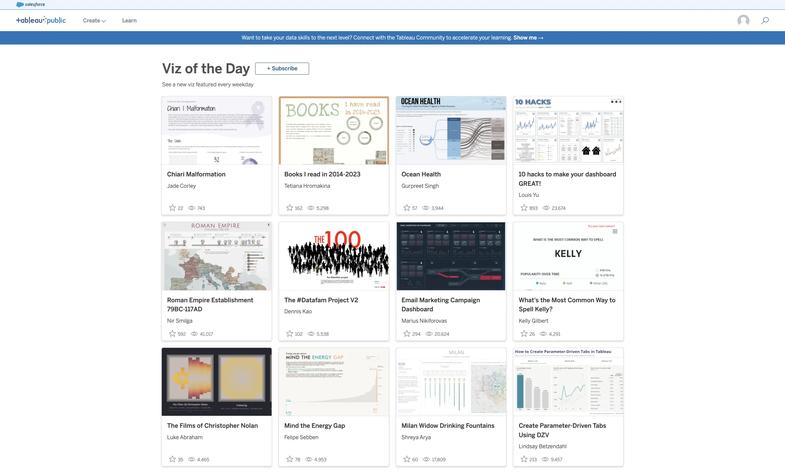 Task type: describe. For each thing, give the bounding box(es) containing it.
viz
[[188, 81, 195, 88]]

featured
[[196, 81, 217, 88]]

to left accelerate
[[447, 35, 452, 41]]

add favorite button for mind the energy gap
[[285, 454, 303, 465]]

tableau
[[396, 35, 415, 41]]

20,624 views element
[[423, 329, 452, 340]]

driven
[[573, 423, 592, 430]]

abraham
[[180, 435, 203, 441]]

read
[[308, 171, 321, 178]]

go to search image
[[754, 17, 778, 25]]

743
[[197, 206, 205, 212]]

great!
[[519, 180, 542, 188]]

tetiana hromakina
[[285, 183, 331, 189]]

marius nikiforovas
[[402, 318, 447, 324]]

books
[[285, 171, 303, 178]]

malformation
[[186, 171, 226, 178]]

dzv
[[537, 432, 550, 439]]

learn
[[122, 17, 137, 24]]

2023
[[346, 171, 361, 178]]

lindsay betzendahl link
[[519, 440, 618, 451]]

35
[[178, 458, 183, 463]]

workbook thumbnail image for create parameter-driven tabs using dzv
[[514, 348, 624, 416]]

energy
[[312, 423, 332, 430]]

way
[[596, 297, 608, 304]]

0 vertical spatial of
[[185, 61, 198, 77]]

want to take your data skills to the next level? connect with the tableau community to accelerate your learning. show me →
[[242, 35, 544, 41]]

terry.turtle image
[[737, 14, 751, 27]]

5,538 views element
[[305, 329, 332, 340]]

add favorite button for ocean health
[[402, 203, 420, 214]]

tetiana
[[285, 183, 302, 189]]

to inside 10 hacks to make your dashboard great!
[[546, 171, 552, 178]]

5,298
[[317, 206, 329, 212]]

mind the energy gap link
[[285, 422, 384, 431]]

viz of the day
[[162, 61, 250, 77]]

‫nir smilga‬‎
[[167, 318, 193, 324]]

weekday
[[232, 81, 254, 88]]

the films of christopher nolan link
[[167, 422, 266, 431]]

establishment
[[212, 297, 254, 304]]

learn link
[[114, 10, 145, 31]]

9,457 views element
[[539, 455, 566, 466]]

79bc-
[[167, 306, 185, 313]]

workbook thumbnail image for the films of christopher nolan
[[162, 348, 272, 416]]

4,953 views element
[[303, 455, 329, 466]]

chiari malformation
[[167, 171, 226, 178]]

workbook thumbnail image for mind the energy gap
[[279, 348, 389, 416]]

gurpreet
[[402, 183, 424, 189]]

jade corley
[[167, 183, 196, 189]]

accelerate
[[453, 35, 478, 41]]

logo image
[[16, 16, 66, 24]]

workbook thumbnail image for books i read in 2014-2023
[[279, 97, 389, 165]]

26
[[530, 332, 535, 337]]

shreya
[[402, 435, 419, 441]]

10 hacks to make your dashboard great!
[[519, 171, 617, 188]]

Add Favorite button
[[519, 328, 537, 339]]

milan widow drinking fountains link
[[402, 422, 501, 431]]

milan
[[402, 423, 418, 430]]

create for create
[[83, 17, 100, 24]]

create parameter-driven tabs using dzv
[[519, 423, 607, 439]]

day
[[226, 61, 250, 77]]

workbook thumbnail image for email marketing campaign dashboard
[[397, 222, 506, 291]]

sebben
[[300, 435, 319, 441]]

to inside 'what's the most common way to spell kelly?'
[[610, 297, 616, 304]]

campaign
[[451, 297, 480, 304]]

data
[[286, 35, 297, 41]]

widow
[[419, 423, 439, 430]]

skills
[[298, 35, 310, 41]]

57
[[413, 206, 418, 212]]

learning.
[[492, 35, 513, 41]]

17,809
[[433, 458, 446, 463]]

5,538
[[317, 332, 329, 337]]

what's
[[519, 297, 539, 304]]

chiari malformation link
[[167, 170, 266, 180]]

22
[[178, 206, 183, 212]]

workbook thumbnail image for ocean health
[[397, 97, 506, 165]]

nikiforovas
[[420, 318, 447, 324]]

the inside 'what's the most common way to spell kelly?'
[[541, 297, 550, 304]]

workbook thumbnail image for chiari malformation
[[162, 97, 272, 165]]

v2
[[351, 297, 358, 304]]

singh
[[425, 183, 439, 189]]

drinking
[[440, 423, 465, 430]]

email marketing campaign dashboard link
[[402, 296, 501, 315]]

gurpreet singh link
[[402, 180, 501, 190]]

make
[[554, 171, 570, 178]]

show me link
[[514, 35, 537, 41]]

roman empire establishment 79bc-117ad link
[[167, 296, 266, 315]]

+
[[267, 65, 271, 72]]

create parameter-driven tabs using dzv link
[[519, 422, 618, 440]]

the left next
[[318, 35, 326, 41]]

4,465 views element
[[185, 455, 212, 466]]

to left take
[[256, 35, 261, 41]]

117ad
[[185, 306, 202, 313]]

tabs
[[593, 423, 607, 430]]

viz
[[162, 61, 182, 77]]

kao
[[303, 309, 312, 315]]

+ subscribe
[[267, 65, 298, 72]]

felipe
[[285, 435, 299, 441]]

films
[[180, 423, 196, 430]]



Task type: vqa. For each thing, say whether or not it's contained in the screenshot.
→
yes



Task type: locate. For each thing, give the bounding box(es) containing it.
Add Favorite button
[[167, 203, 185, 214]]

email
[[402, 297, 418, 304]]

0 horizontal spatial the
[[167, 423, 178, 430]]

shreya arya link
[[402, 431, 501, 442]]

23,674
[[552, 206, 566, 212]]

1 horizontal spatial your
[[479, 35, 490, 41]]

new
[[177, 81, 187, 88]]

take
[[262, 35, 272, 41]]

1 vertical spatial of
[[197, 423, 203, 430]]

marius nikiforovas link
[[402, 315, 501, 325]]

your inside 10 hacks to make your dashboard great!
[[571, 171, 584, 178]]

i
[[304, 171, 306, 178]]

to right way on the right bottom of page
[[610, 297, 616, 304]]

2 horizontal spatial your
[[571, 171, 584, 178]]

create inside create parameter-driven tabs using dzv
[[519, 423, 539, 430]]

add favorite button down shreya
[[402, 454, 420, 465]]

community
[[417, 35, 445, 41]]

what's the most common way to spell kelly? link
[[519, 296, 618, 315]]

3,944 views element
[[420, 203, 447, 214]]

dennis kao link
[[285, 305, 384, 316]]

Add Favorite button
[[167, 328, 188, 339]]

of
[[185, 61, 198, 77], [197, 423, 203, 430]]

next
[[327, 35, 338, 41]]

4,291
[[550, 332, 561, 337]]

your left "learning."
[[479, 35, 490, 41]]

213
[[530, 458, 537, 463]]

your right make
[[571, 171, 584, 178]]

of up viz
[[185, 61, 198, 77]]

tetiana hromakina link
[[285, 180, 384, 190]]

Add Favorite button
[[402, 203, 420, 214], [402, 328, 423, 339], [285, 454, 303, 465], [402, 454, 420, 465], [519, 454, 539, 465]]

Add Favorite button
[[285, 328, 305, 339]]

books i read in 2014-2023 link
[[285, 170, 384, 180]]

add favorite button down lindsay
[[519, 454, 539, 465]]

workbook thumbnail image for 10 hacks to make your dashboard great!
[[514, 97, 624, 165]]

1 vertical spatial the
[[167, 423, 178, 430]]

add favorite button down marius
[[402, 328, 423, 339]]

louis
[[519, 192, 532, 199]]

5,298 views element
[[305, 203, 332, 214]]

the films of christopher nolan
[[167, 423, 258, 430]]

10
[[519, 171, 526, 178]]

‫nir
[[167, 318, 175, 324]]

the up luke
[[167, 423, 178, 430]]

your
[[274, 35, 285, 41], [479, 35, 490, 41], [571, 171, 584, 178]]

1 vertical spatial create
[[519, 423, 539, 430]]

add favorite button containing 57
[[402, 203, 420, 214]]

most
[[552, 297, 567, 304]]

books i read in 2014-2023
[[285, 171, 361, 178]]

ocean health link
[[402, 170, 501, 180]]

0 horizontal spatial create
[[83, 17, 100, 24]]

add favorite button for create parameter-driven tabs using dzv
[[519, 454, 539, 465]]

spell
[[519, 306, 534, 313]]

health
[[422, 171, 441, 178]]

2014-
[[329, 171, 346, 178]]

the
[[318, 35, 326, 41], [387, 35, 395, 41], [201, 61, 222, 77], [541, 297, 550, 304], [301, 423, 310, 430]]

create inside 'dropdown button'
[[83, 17, 100, 24]]

roman empire establishment 79bc-117ad
[[167, 297, 254, 313]]

create for create parameter-driven tabs using dzv
[[519, 423, 539, 430]]

email marketing campaign dashboard
[[402, 297, 480, 313]]

connect
[[354, 35, 375, 41]]

add favorite button down felipe
[[285, 454, 303, 465]]

common
[[568, 297, 595, 304]]

show
[[514, 35, 528, 41]]

the up see a new viz featured every weekday
[[201, 61, 222, 77]]

dennis
[[285, 309, 301, 315]]

workbook thumbnail image
[[162, 97, 272, 165], [279, 97, 389, 165], [397, 97, 506, 165], [514, 97, 624, 165], [162, 222, 272, 291], [279, 222, 389, 291], [397, 222, 506, 291], [514, 222, 624, 291], [162, 348, 272, 416], [279, 348, 389, 416], [397, 348, 506, 416], [514, 348, 624, 416]]

create
[[83, 17, 100, 24], [519, 423, 539, 430]]

the #datafam project v2 link
[[285, 296, 384, 305]]

workbook thumbnail image for roman empire establishment 79bc-117ad
[[162, 222, 272, 291]]

the for the films of christopher nolan
[[167, 423, 178, 430]]

the
[[285, 297, 296, 304], [167, 423, 178, 430]]

the up dennis
[[285, 297, 296, 304]]

10 hacks to make your dashboard great! link
[[519, 170, 618, 189]]

41,017 views element
[[188, 329, 216, 340]]

17,809 views element
[[420, 455, 449, 466]]

jade corley link
[[167, 180, 266, 190]]

23,674 views element
[[540, 203, 569, 214]]

louis yu link
[[519, 189, 618, 200]]

to left make
[[546, 171, 552, 178]]

162
[[295, 206, 303, 212]]

ocean
[[402, 171, 420, 178]]

add favorite button down gurpreet at top right
[[402, 203, 420, 214]]

0 vertical spatial create
[[83, 17, 100, 24]]

dashboard
[[402, 306, 434, 313]]

with
[[376, 35, 386, 41]]

add favorite button for milan widow drinking fountains
[[402, 454, 420, 465]]

luke abraham
[[167, 435, 203, 441]]

christopher
[[205, 423, 239, 430]]

shreya arya
[[402, 435, 431, 441]]

4,953
[[315, 458, 327, 463]]

see a new viz featured every weekday
[[162, 81, 254, 88]]

workbook thumbnail image for milan widow drinking fountains
[[397, 348, 506, 416]]

add favorite button containing 78
[[285, 454, 303, 465]]

arya
[[420, 435, 431, 441]]

add favorite button containing 294
[[402, 328, 423, 339]]

project
[[328, 297, 349, 304]]

to
[[256, 35, 261, 41], [311, 35, 316, 41], [447, 35, 452, 41], [546, 171, 552, 178], [610, 297, 616, 304]]

roman
[[167, 297, 188, 304]]

louis yu
[[519, 192, 539, 199]]

1 horizontal spatial create
[[519, 423, 539, 430]]

Add Favorite button
[[285, 203, 305, 214]]

your right take
[[274, 35, 285, 41]]

to right skills
[[311, 35, 316, 41]]

lindsay betzendahl
[[519, 444, 567, 450]]

add favorite button containing 60
[[402, 454, 420, 465]]

parameter-
[[540, 423, 573, 430]]

workbook thumbnail image for the #datafam project v2
[[279, 222, 389, 291]]

Add Favorite button
[[519, 203, 540, 214]]

41,017
[[200, 332, 213, 337]]

4,465
[[197, 458, 209, 463]]

743 views element
[[185, 203, 208, 214]]

the right with
[[387, 35, 395, 41]]

empire
[[189, 297, 210, 304]]

ocean health
[[402, 171, 441, 178]]

add favorite button for email marketing campaign dashboard
[[402, 328, 423, 339]]

the up felipe sebben
[[301, 423, 310, 430]]

4,291 views element
[[537, 329, 564, 340]]

workbook thumbnail image for what's the most common way to spell kelly?
[[514, 222, 624, 291]]

kelly?
[[535, 306, 553, 313]]

mind the energy gap
[[285, 423, 345, 430]]

Add Favorite button
[[167, 454, 185, 465]]

marketing
[[420, 297, 449, 304]]

gurpreet singh
[[402, 183, 439, 189]]

salesforce logo image
[[16, 2, 45, 7]]

dennis kao
[[285, 309, 312, 315]]

a
[[173, 81, 176, 88]]

of right the films
[[197, 423, 203, 430]]

the for the #datafam project v2
[[285, 297, 296, 304]]

add favorite button containing 213
[[519, 454, 539, 465]]

3,944
[[432, 206, 444, 212]]

0 horizontal spatial your
[[274, 35, 285, 41]]

#datafam
[[297, 297, 327, 304]]

the up the kelly?
[[541, 297, 550, 304]]

fountains
[[466, 423, 495, 430]]

1 horizontal spatial the
[[285, 297, 296, 304]]

0 vertical spatial the
[[285, 297, 296, 304]]

in
[[322, 171, 328, 178]]

592
[[178, 332, 186, 337]]

kelly
[[519, 318, 531, 324]]

78
[[295, 458, 301, 463]]

‫nir smilga‬‎ link
[[167, 315, 266, 325]]

kelly gilbert
[[519, 318, 549, 324]]

hacks
[[528, 171, 545, 178]]

lindsay
[[519, 444, 538, 450]]

luke
[[167, 435, 179, 441]]



